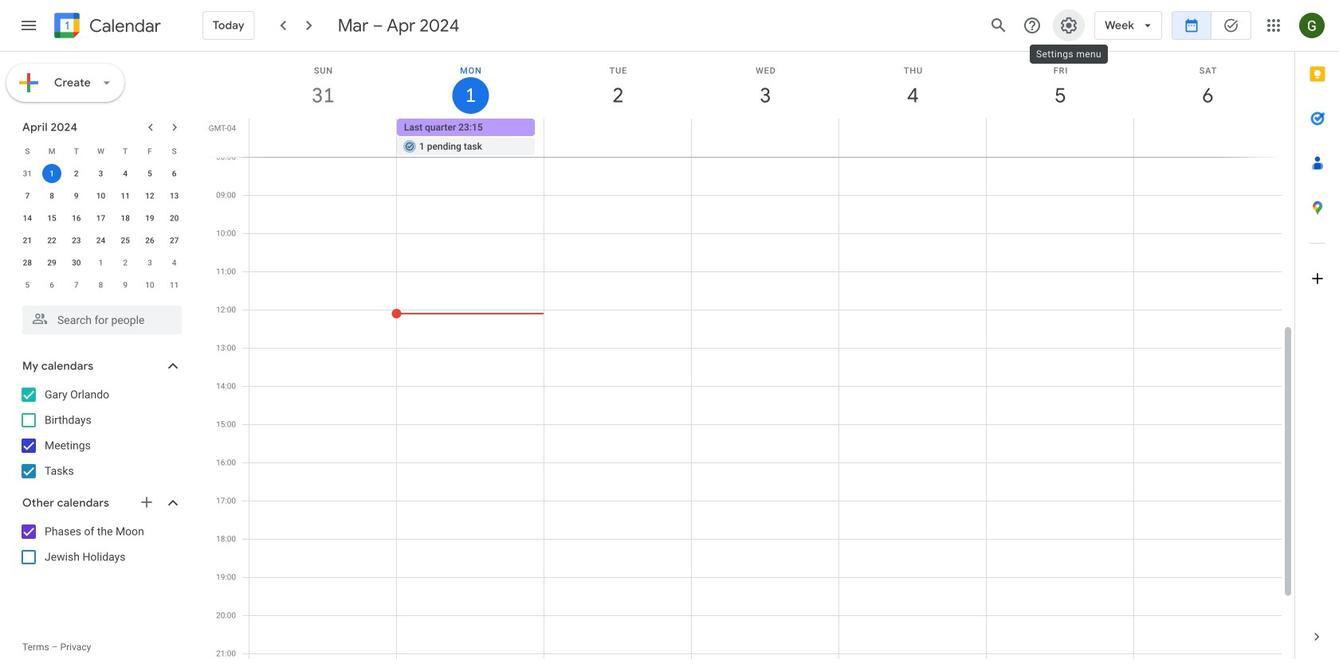 Task type: describe. For each thing, give the bounding box(es) containing it.
add other calendars image
[[139, 495, 155, 511]]

4 element
[[116, 164, 135, 183]]

march 31 element
[[18, 164, 37, 183]]

21 element
[[18, 231, 37, 250]]

5 element
[[140, 164, 159, 183]]

17 element
[[91, 209, 110, 228]]

1, today element
[[42, 164, 61, 183]]

may 4 element
[[165, 253, 184, 273]]

18 element
[[116, 209, 135, 228]]

calendar element
[[51, 10, 161, 45]]

28 element
[[18, 253, 37, 273]]

3 element
[[91, 164, 110, 183]]

6 element
[[165, 164, 184, 183]]

12 element
[[140, 187, 159, 206]]

Search for people text field
[[32, 306, 172, 335]]

22 element
[[42, 231, 61, 250]]

may 5 element
[[18, 276, 37, 295]]

30 element
[[67, 253, 86, 273]]

may 2 element
[[116, 253, 135, 273]]

my calendars list
[[3, 383, 198, 485]]

9 element
[[67, 187, 86, 206]]

13 element
[[165, 187, 184, 206]]

2 element
[[67, 164, 86, 183]]

may 9 element
[[116, 276, 135, 295]]

7 element
[[18, 187, 37, 206]]

14 element
[[18, 209, 37, 228]]



Task type: locate. For each thing, give the bounding box(es) containing it.
10 element
[[91, 187, 110, 206]]

26 element
[[140, 231, 159, 250]]

may 3 element
[[140, 253, 159, 273]]

settings menu image
[[1059, 16, 1079, 35]]

29 element
[[42, 253, 61, 273]]

other calendars list
[[3, 520, 198, 571]]

may 8 element
[[91, 276, 110, 295]]

row group
[[15, 163, 187, 297]]

cell
[[249, 119, 397, 157], [397, 119, 544, 157], [544, 119, 692, 157], [692, 119, 839, 157], [839, 119, 986, 157], [986, 119, 1134, 157], [1134, 119, 1281, 157], [40, 163, 64, 185]]

heading inside calendar element
[[86, 16, 161, 35]]

may 11 element
[[165, 276, 184, 295]]

may 7 element
[[67, 276, 86, 295]]

15 element
[[42, 209, 61, 228]]

row
[[242, 119, 1294, 157], [15, 140, 187, 163], [15, 163, 187, 185], [15, 185, 187, 207], [15, 207, 187, 230], [15, 230, 187, 252], [15, 252, 187, 274], [15, 274, 187, 297]]

19 element
[[140, 209, 159, 228]]

main drawer image
[[19, 16, 38, 35]]

heading
[[86, 16, 161, 35]]

april 2024 grid
[[15, 140, 187, 297]]

8 element
[[42, 187, 61, 206]]

27 element
[[165, 231, 184, 250]]

grid
[[204, 52, 1294, 660]]

23 element
[[67, 231, 86, 250]]

11 element
[[116, 187, 135, 206]]

None search field
[[0, 300, 198, 335]]

16 element
[[67, 209, 86, 228]]

20 element
[[165, 209, 184, 228]]

may 1 element
[[91, 253, 110, 273]]

25 element
[[116, 231, 135, 250]]

24 element
[[91, 231, 110, 250]]

cell inside april 2024 "grid"
[[40, 163, 64, 185]]

may 10 element
[[140, 276, 159, 295]]

tab list
[[1295, 52, 1339, 615]]

may 6 element
[[42, 276, 61, 295]]



Task type: vqa. For each thing, say whether or not it's contained in the screenshot.
the 14 element
yes



